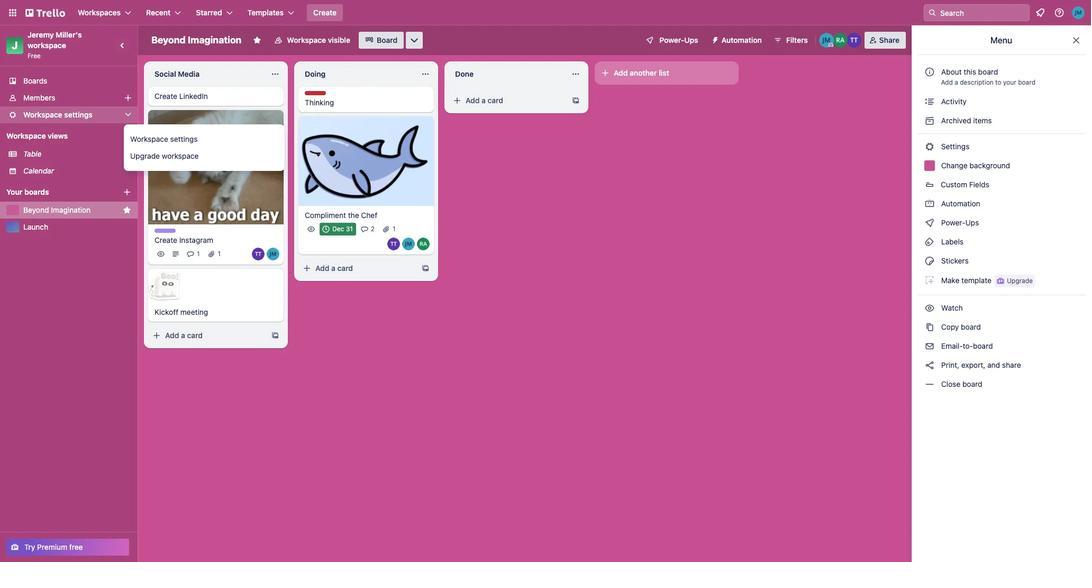 Task type: vqa. For each thing, say whether or not it's contained in the screenshot.
the right Beyond Imagination
yes



Task type: locate. For each thing, give the bounding box(es) containing it.
add a card for doing
[[315, 263, 353, 272]]

ups up add another list button
[[684, 35, 698, 44]]

add inside button
[[614, 68, 628, 77]]

sm image left stickers
[[925, 256, 935, 266]]

2 horizontal spatial 1
[[393, 225, 396, 233]]

create linkedin
[[155, 92, 208, 101]]

upgrade up add board image
[[130, 151, 160, 160]]

0 horizontal spatial automation
[[722, 35, 762, 44]]

sm image inside email-to-board link
[[925, 341, 935, 351]]

workspace settings up upgrade workspace
[[130, 134, 198, 143]]

1 horizontal spatial imagination
[[188, 34, 242, 46]]

board right your
[[1018, 78, 1036, 86]]

sm image left copy
[[925, 322, 935, 332]]

create down social
[[155, 92, 177, 101]]

create from template… image
[[572, 96, 580, 105], [421, 264, 430, 272], [271, 332, 279, 340]]

1 vertical spatial add a card button
[[298, 260, 417, 277]]

card for doing
[[337, 263, 353, 272]]

sm image inside "activity" link
[[925, 96, 935, 107]]

ruby anderson (rubyanderson7) image
[[417, 237, 430, 250]]

sm image inside power-ups link
[[925, 218, 935, 228]]

back to home image
[[25, 4, 65, 21]]

jeremy miller (jeremymiller198) image left ruby anderson (rubyanderson7) icon on the top of the page
[[402, 237, 415, 250]]

add a card button down done text box
[[449, 92, 567, 109]]

j link
[[6, 37, 23, 54]]

sm image left settings at the top
[[925, 141, 935, 152]]

create from template… image for doing
[[421, 264, 430, 272]]

kickoff meeting
[[155, 308, 208, 317]]

menu
[[991, 35, 1013, 45]]

add a card down done
[[466, 96, 503, 105]]

free
[[69, 542, 83, 551]]

1 vertical spatial power-
[[941, 218, 966, 227]]

1 down create instagram link
[[218, 250, 221, 258]]

card down the dec 31
[[337, 263, 353, 272]]

automation left filters button
[[722, 35, 762, 44]]

1 vertical spatial settings
[[170, 134, 198, 143]]

1 horizontal spatial beyond imagination
[[151, 34, 242, 46]]

1 vertical spatial add a card
[[315, 263, 353, 272]]

0 horizontal spatial jeremy miller (jeremymiller198) image
[[267, 248, 279, 261]]

settings
[[64, 110, 93, 119], [170, 134, 198, 143]]

fields
[[969, 180, 990, 189]]

upgrade workspace
[[130, 151, 199, 160]]

watch
[[939, 303, 965, 312]]

a for doing
[[331, 263, 335, 272]]

0 vertical spatial settings
[[64, 110, 93, 119]]

0 vertical spatial add a card
[[466, 96, 503, 105]]

2 horizontal spatial add a card
[[466, 96, 503, 105]]

0 horizontal spatial power-ups
[[660, 35, 698, 44]]

dec 31
[[332, 225, 353, 233]]

1 horizontal spatial beyond
[[151, 34, 186, 46]]

0 notifications image
[[1034, 6, 1047, 19]]

a down done text box
[[482, 96, 486, 105]]

0 vertical spatial workspace
[[28, 41, 66, 50]]

board inside email-to-board link
[[973, 341, 993, 350]]

2 horizontal spatial add a card button
[[449, 92, 567, 109]]

add another list
[[614, 68, 669, 77]]

change background link
[[918, 157, 1085, 174]]

0 vertical spatial power-
[[660, 35, 684, 44]]

settings up upgrade workspace
[[170, 134, 198, 143]]

jeremy miller (jeremymiller198) image right filters
[[819, 33, 834, 48]]

1 vertical spatial automation
[[939, 199, 981, 208]]

print, export, and share
[[939, 360, 1021, 369]]

1 sm image from the top
[[925, 198, 935, 209]]

0 vertical spatial ups
[[684, 35, 698, 44]]

31
[[346, 225, 353, 233]]

automation down custom fields
[[939, 199, 981, 208]]

beyond down recent popup button
[[151, 34, 186, 46]]

the
[[348, 210, 359, 219]]

recent
[[146, 8, 171, 17]]

add a card
[[466, 96, 503, 105], [315, 263, 353, 272], [165, 331, 203, 340]]

create for create linkedin
[[155, 92, 177, 101]]

primary element
[[0, 0, 1091, 25]]

1 right 2 in the top left of the page
[[393, 225, 396, 233]]

automation link
[[918, 195, 1085, 212]]

3 sm image from the top
[[925, 237, 935, 247]]

2 vertical spatial create from template… image
[[271, 332, 279, 340]]

7 sm image from the top
[[925, 379, 935, 390]]

jeremy miller (jeremymiller198) image
[[1072, 6, 1085, 19], [819, 33, 834, 48]]

0 horizontal spatial power-
[[660, 35, 684, 44]]

add down dec 31 "checkbox"
[[315, 263, 329, 272]]

add a card button
[[449, 92, 567, 109], [298, 260, 417, 277], [148, 327, 267, 344]]

export,
[[961, 360, 986, 369]]

power- up labels
[[941, 218, 966, 227]]

a down dec 31 "checkbox"
[[331, 263, 335, 272]]

0 horizontal spatial beyond
[[23, 205, 49, 214]]

upgrade inside button
[[1007, 277, 1033, 285]]

sm image inside automation link
[[925, 198, 935, 209]]

create instagram link
[[155, 235, 277, 246]]

1 vertical spatial beyond
[[23, 205, 49, 214]]

workspace down members
[[23, 110, 62, 119]]

add for social media
[[165, 331, 179, 340]]

0 vertical spatial upgrade
[[130, 151, 160, 160]]

1 vertical spatial imagination
[[51, 205, 91, 214]]

a down about
[[955, 78, 958, 86]]

1 vertical spatial workspace settings
[[130, 134, 198, 143]]

add left another
[[614, 68, 628, 77]]

jeremy miller (jeremymiller198) image
[[402, 237, 415, 250], [267, 248, 279, 261]]

imagination inside board name text field
[[188, 34, 242, 46]]

ups down automation link
[[966, 218, 979, 227]]

workspace
[[287, 35, 326, 44], [23, 110, 62, 119], [6, 131, 46, 140], [130, 134, 168, 143]]

board up print, export, and share
[[973, 341, 993, 350]]

create for create
[[313, 8, 337, 17]]

starred
[[196, 8, 222, 17]]

Search field
[[937, 5, 1029, 21]]

archived items
[[939, 116, 992, 125]]

sm image inside stickers link
[[925, 256, 935, 266]]

1 horizontal spatial workspace
[[162, 151, 199, 160]]

card down meeting
[[187, 331, 203, 340]]

0 vertical spatial automation
[[722, 35, 762, 44]]

0 horizontal spatial card
[[187, 331, 203, 340]]

imagination down starred dropdown button
[[188, 34, 242, 46]]

compliment
[[305, 210, 346, 219]]

search image
[[928, 8, 937, 17]]

a down kickoff meeting
[[181, 331, 185, 340]]

sm image left watch
[[925, 303, 935, 313]]

0 horizontal spatial settings
[[64, 110, 93, 119]]

board inside copy board link
[[961, 322, 981, 331]]

add a card down dec 31 "checkbox"
[[315, 263, 353, 272]]

your
[[1003, 78, 1017, 86]]

1 horizontal spatial add a card button
[[298, 260, 417, 277]]

Dec 31 checkbox
[[320, 223, 356, 235]]

customize views image
[[409, 35, 420, 46]]

board inside close board "link"
[[963, 379, 983, 388]]

beyond up launch
[[23, 205, 49, 214]]

2 horizontal spatial card
[[488, 96, 503, 105]]

sm image left activity
[[925, 96, 935, 107]]

make template
[[939, 276, 992, 285]]

1 vertical spatial workspace
[[162, 151, 199, 160]]

add a card button down "31" on the top of page
[[298, 260, 417, 277]]

2 vertical spatial add a card button
[[148, 327, 267, 344]]

1 vertical spatial ups
[[966, 218, 979, 227]]

2 vertical spatial card
[[187, 331, 203, 340]]

sm image inside the watch link
[[925, 303, 935, 313]]

workspace settings link
[[124, 131, 297, 148]]

dec
[[332, 225, 344, 233]]

power- inside power-ups link
[[941, 218, 966, 227]]

2 vertical spatial create
[[155, 236, 177, 245]]

workspace settings down members link
[[23, 110, 93, 119]]

ups inside power-ups link
[[966, 218, 979, 227]]

add a card button down kickoff meeting link on the bottom of the page
[[148, 327, 267, 344]]

filters
[[786, 35, 808, 44]]

add for done
[[466, 96, 480, 105]]

0 horizontal spatial beyond imagination
[[23, 205, 91, 214]]

create from template… image for done
[[572, 96, 580, 105]]

terry turtle (terryturtle) image right this member is an admin of this board. icon
[[847, 33, 861, 48]]

1 horizontal spatial power-ups
[[939, 218, 981, 227]]

jeremy miller (jeremymiller198) image right terry turtle (terryturtle) icon
[[267, 248, 279, 261]]

power- inside power-ups button
[[660, 35, 684, 44]]

create up workspace visible
[[313, 8, 337, 17]]

1 down instagram
[[197, 250, 200, 258]]

email-
[[941, 341, 963, 350]]

create linkedin link
[[155, 91, 277, 102]]

workspace
[[28, 41, 66, 50], [162, 151, 199, 160]]

imagination up launch link on the left of the page
[[51, 205, 91, 214]]

create
[[313, 8, 337, 17], [155, 92, 177, 101], [155, 236, 177, 245]]

settings
[[939, 142, 970, 151]]

upgrade down stickers link
[[1007, 277, 1033, 285]]

your boards with 2 items element
[[6, 186, 107, 198]]

workspace down the jeremy
[[28, 41, 66, 50]]

automation
[[722, 35, 762, 44], [939, 199, 981, 208]]

sm image for make template
[[925, 275, 935, 285]]

1 vertical spatial jeremy miller (jeremymiller198) image
[[819, 33, 834, 48]]

0 vertical spatial add a card button
[[449, 92, 567, 109]]

sm image inside labels link
[[925, 237, 935, 247]]

1 horizontal spatial card
[[337, 263, 353, 272]]

create inside button
[[313, 8, 337, 17]]

0 vertical spatial beyond imagination
[[151, 34, 242, 46]]

sm image for stickers
[[925, 256, 935, 266]]

terry turtle (terryturtle) image left ruby anderson (rubyanderson7) icon on the top of the page
[[387, 237, 400, 250]]

1 vertical spatial terry turtle (terryturtle) image
[[387, 237, 400, 250]]

5 sm image from the top
[[925, 341, 935, 351]]

workspace visible
[[287, 35, 350, 44]]

0 vertical spatial create from template… image
[[572, 96, 580, 105]]

1 horizontal spatial workspace settings
[[130, 134, 198, 143]]

launch link
[[23, 222, 131, 232]]

your
[[6, 187, 22, 196]]

beyond imagination down starred
[[151, 34, 242, 46]]

workspace down workspace settings link
[[162, 151, 199, 160]]

1 horizontal spatial automation
[[939, 199, 981, 208]]

sm image inside copy board link
[[925, 322, 935, 332]]

close board
[[939, 379, 983, 388]]

0 vertical spatial imagination
[[188, 34, 242, 46]]

card for social media
[[187, 331, 203, 340]]

add another list button
[[595, 61, 739, 85]]

1 horizontal spatial create from template… image
[[421, 264, 430, 272]]

1 horizontal spatial 1
[[218, 250, 221, 258]]

stickers link
[[918, 252, 1085, 269]]

sm image inside close board "link"
[[925, 379, 935, 390]]

0 horizontal spatial workspace
[[28, 41, 66, 50]]

sm image
[[925, 198, 935, 209], [925, 218, 935, 228], [925, 237, 935, 247], [925, 275, 935, 285], [925, 341, 935, 351], [925, 360, 935, 370], [925, 379, 935, 390]]

settings down members link
[[64, 110, 93, 119]]

add a card for social media
[[165, 331, 203, 340]]

sm image right power-ups button in the top of the page
[[707, 32, 722, 47]]

settings inside workspace settings link
[[170, 134, 198, 143]]

1 horizontal spatial jeremy miller (jeremymiller198) image
[[402, 237, 415, 250]]

pete ghost image
[[147, 269, 181, 303]]

free
[[28, 52, 41, 60]]

create for create instagram
[[155, 236, 177, 245]]

6 sm image from the top
[[925, 360, 935, 370]]

add inside about this board add a description to your board
[[941, 78, 953, 86]]

1 vertical spatial power-ups
[[939, 218, 981, 227]]

2 sm image from the top
[[925, 218, 935, 228]]

settings inside workspace settings dropdown button
[[64, 110, 93, 119]]

visible
[[328, 35, 350, 44]]

0 vertical spatial beyond
[[151, 34, 186, 46]]

0 horizontal spatial ups
[[684, 35, 698, 44]]

jeremy miller (jeremymiller198) image right open information menu icon
[[1072, 6, 1085, 19]]

sm image inside archived items link
[[925, 115, 935, 126]]

power-ups up add another list button
[[660, 35, 698, 44]]

1 horizontal spatial terry turtle (terryturtle) image
[[847, 33, 861, 48]]

imagination
[[188, 34, 242, 46], [51, 205, 91, 214]]

2
[[371, 225, 375, 233]]

Doing text field
[[298, 66, 415, 83]]

0 vertical spatial power-ups
[[660, 35, 698, 44]]

board down export,
[[963, 379, 983, 388]]

add a card down kickoff meeting
[[165, 331, 203, 340]]

0 horizontal spatial create from template… image
[[271, 332, 279, 340]]

4 sm image from the top
[[925, 275, 935, 285]]

power-ups up labels
[[939, 218, 981, 227]]

power- up add another list button
[[660, 35, 684, 44]]

media
[[178, 69, 200, 78]]

close
[[941, 379, 961, 388]]

beyond inside board name text field
[[151, 34, 186, 46]]

upgrade workspace link
[[124, 148, 297, 165]]

another
[[630, 68, 657, 77]]

0 vertical spatial workspace settings
[[23, 110, 93, 119]]

sm image
[[707, 32, 722, 47], [925, 96, 935, 107], [925, 115, 935, 126], [925, 141, 935, 152], [925, 256, 935, 266], [925, 303, 935, 313], [925, 322, 935, 332]]

1 vertical spatial create
[[155, 92, 177, 101]]

1 horizontal spatial ups
[[966, 218, 979, 227]]

to-
[[963, 341, 973, 350]]

1 horizontal spatial power-
[[941, 218, 966, 227]]

add down 'kickoff'
[[165, 331, 179, 340]]

0 horizontal spatial imagination
[[51, 205, 91, 214]]

add down about
[[941, 78, 953, 86]]

1 vertical spatial beyond imagination
[[23, 205, 91, 214]]

social
[[155, 69, 176, 78]]

terry turtle (terryturtle) image
[[847, 33, 861, 48], [387, 237, 400, 250]]

2 vertical spatial add a card
[[165, 331, 203, 340]]

power-ups inside button
[[660, 35, 698, 44]]

0 horizontal spatial add a card button
[[148, 327, 267, 344]]

add down done
[[466, 96, 480, 105]]

try premium free button
[[6, 539, 129, 556]]

0 horizontal spatial upgrade
[[130, 151, 160, 160]]

1 horizontal spatial add a card
[[315, 263, 353, 272]]

stickers
[[939, 256, 969, 265]]

card down done text box
[[488, 96, 503, 105]]

create down color: purple, title: none image
[[155, 236, 177, 245]]

workspace left visible
[[287, 35, 326, 44]]

2 horizontal spatial create from template… image
[[572, 96, 580, 105]]

email-to-board
[[939, 341, 993, 350]]

upgrade button
[[994, 275, 1035, 287]]

add a card button for social media
[[148, 327, 267, 344]]

sm image left archived
[[925, 115, 935, 126]]

1 horizontal spatial settings
[[170, 134, 198, 143]]

beyond imagination down your boards with 2 items "element"
[[23, 205, 91, 214]]

1 vertical spatial card
[[337, 263, 353, 272]]

1 horizontal spatial jeremy miller (jeremymiller198) image
[[1072, 6, 1085, 19]]

board up to-
[[961, 322, 981, 331]]

premium
[[37, 542, 67, 551]]

workspace inside 'jeremy miller's workspace free'
[[28, 41, 66, 50]]

1 vertical spatial upgrade
[[1007, 277, 1033, 285]]

0 horizontal spatial add a card
[[165, 331, 203, 340]]

1 vertical spatial create from template… image
[[421, 264, 430, 272]]

0 horizontal spatial workspace settings
[[23, 110, 93, 119]]

beyond imagination
[[151, 34, 242, 46], [23, 205, 91, 214]]

upgrade
[[130, 151, 160, 160], [1007, 277, 1033, 285]]

create instagram
[[155, 236, 213, 245]]

sm image inside settings link
[[925, 141, 935, 152]]

jeremy miller's workspace free
[[28, 30, 84, 60]]

0 vertical spatial create
[[313, 8, 337, 17]]

this member is an admin of this board. image
[[829, 43, 833, 48]]

0 horizontal spatial terry turtle (terryturtle) image
[[387, 237, 400, 250]]

0 vertical spatial card
[[488, 96, 503, 105]]

archived
[[941, 116, 971, 125]]

1 horizontal spatial upgrade
[[1007, 277, 1033, 285]]

sm image inside print, export, and share link
[[925, 360, 935, 370]]



Task type: describe. For each thing, give the bounding box(es) containing it.
power-ups button
[[638, 32, 705, 49]]

workspace visible button
[[268, 32, 357, 49]]

upgrade for upgrade workspace
[[130, 151, 160, 160]]

sm image for automation
[[925, 198, 935, 209]]

make
[[941, 276, 960, 285]]

0 vertical spatial terry turtle (terryturtle) image
[[847, 33, 861, 48]]

workspace up table
[[6, 131, 46, 140]]

Board name text field
[[146, 32, 247, 49]]

j
[[12, 39, 18, 51]]

power-ups link
[[918, 214, 1085, 231]]

labels
[[939, 237, 964, 246]]

background
[[970, 161, 1010, 170]]

a for social media
[[181, 331, 185, 340]]

ups inside power-ups button
[[684, 35, 698, 44]]

1 for 1
[[218, 250, 221, 258]]

change background
[[939, 161, 1010, 170]]

board
[[377, 35, 398, 44]]

linkedin
[[179, 92, 208, 101]]

card for done
[[488, 96, 503, 105]]

ruby anderson (rubyanderson7) image
[[833, 33, 848, 48]]

templates button
[[241, 4, 301, 21]]

workspace inside dropdown button
[[23, 110, 62, 119]]

Done text field
[[449, 66, 565, 83]]

boards link
[[0, 73, 138, 89]]

add a card for done
[[466, 96, 503, 105]]

thoughts
[[305, 91, 334, 99]]

thinking
[[305, 98, 334, 107]]

sm image for archived items
[[925, 115, 935, 126]]

starred button
[[190, 4, 239, 21]]

a inside about this board add a description to your board
[[955, 78, 958, 86]]

0 horizontal spatial jeremy miller (jeremymiller198) image
[[819, 33, 834, 48]]

sm image for labels
[[925, 237, 935, 247]]

add board image
[[123, 188, 131, 196]]

instagram
[[179, 236, 213, 245]]

1 for 2
[[393, 225, 396, 233]]

views
[[48, 131, 68, 140]]

meeting
[[180, 308, 208, 317]]

thoughts thinking
[[305, 91, 334, 107]]

star or unstar board image
[[253, 36, 262, 44]]

description
[[960, 78, 994, 86]]

automation inside button
[[722, 35, 762, 44]]

sm image for activity
[[925, 96, 935, 107]]

0 vertical spatial jeremy miller (jeremymiller198) image
[[1072, 6, 1085, 19]]

workspace settings button
[[0, 106, 138, 123]]

upgrade for upgrade
[[1007, 277, 1033, 285]]

workspace up upgrade workspace
[[130, 134, 168, 143]]

members link
[[0, 89, 138, 106]]

activity link
[[918, 93, 1085, 110]]

share
[[1002, 360, 1021, 369]]

table link
[[23, 149, 131, 159]]

color: bold red, title: "thoughts" element
[[305, 91, 334, 99]]

change
[[941, 161, 968, 170]]

create button
[[307, 4, 343, 21]]

workspace inside button
[[287, 35, 326, 44]]

social media
[[155, 69, 200, 78]]

boards
[[24, 187, 49, 196]]

print, export, and share link
[[918, 357, 1085, 374]]

workspaces
[[78, 8, 121, 17]]

create from template… image for social media
[[271, 332, 279, 340]]

miller's
[[56, 30, 82, 39]]

workspace navigation collapse icon image
[[115, 38, 130, 53]]

copy
[[941, 322, 959, 331]]

compliment the chef
[[305, 210, 377, 219]]

board link
[[359, 32, 404, 49]]

and
[[988, 360, 1000, 369]]

sm image for email-to-board
[[925, 341, 935, 351]]

sm image for watch
[[925, 303, 935, 313]]

list
[[659, 68, 669, 77]]

board up 'to'
[[978, 67, 998, 76]]

items
[[973, 116, 992, 125]]

recent button
[[140, 4, 188, 21]]

share button
[[865, 32, 906, 49]]

add for doing
[[315, 263, 329, 272]]

sm image for close board
[[925, 379, 935, 390]]

your boards
[[6, 187, 49, 196]]

calendar link
[[23, 166, 131, 176]]

open information menu image
[[1054, 7, 1065, 18]]

starred icon image
[[123, 206, 131, 214]]

0 horizontal spatial 1
[[197, 250, 200, 258]]

try premium free
[[24, 542, 83, 551]]

print,
[[941, 360, 959, 369]]

color: purple, title: none image
[[155, 229, 176, 233]]

labels link
[[918, 233, 1085, 250]]

launch
[[23, 222, 48, 231]]

archived items link
[[918, 112, 1085, 129]]

copy board link
[[918, 319, 1085, 336]]

sm image for print, export, and share
[[925, 360, 935, 370]]

share
[[879, 35, 900, 44]]

jeremy miller's workspace link
[[28, 30, 84, 50]]

email-to-board link
[[918, 338, 1085, 355]]

members
[[23, 93, 55, 102]]

to
[[996, 78, 1002, 86]]

about
[[941, 67, 962, 76]]

doing
[[305, 69, 326, 78]]

sm image inside automation button
[[707, 32, 722, 47]]

thinking link
[[305, 97, 428, 108]]

workspaces button
[[71, 4, 138, 21]]

about this board add a description to your board
[[941, 67, 1036, 86]]

done
[[455, 69, 474, 78]]

template
[[962, 276, 992, 285]]

settings link
[[918, 138, 1085, 155]]

Social Media text field
[[148, 66, 265, 83]]

custom fields button
[[918, 176, 1085, 193]]

filters button
[[770, 32, 811, 49]]

automation button
[[707, 32, 768, 49]]

beyond imagination inside board name text field
[[151, 34, 242, 46]]

add a card button for doing
[[298, 260, 417, 277]]

sm image for copy board
[[925, 322, 935, 332]]

sm image for power-ups
[[925, 218, 935, 228]]

compliment the chef link
[[305, 210, 428, 221]]

copy board
[[939, 322, 981, 331]]

a for done
[[482, 96, 486, 105]]

close board link
[[918, 376, 1085, 393]]

terry turtle (terryturtle) image
[[252, 248, 265, 261]]

workspace settings inside dropdown button
[[23, 110, 93, 119]]

beyond imagination link
[[23, 205, 119, 215]]

sm image for settings
[[925, 141, 935, 152]]

add a card button for done
[[449, 92, 567, 109]]



